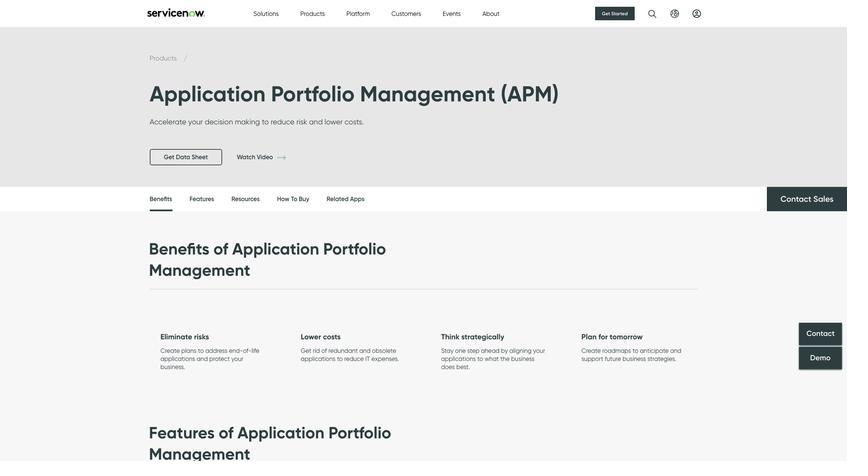 Task type: locate. For each thing, give the bounding box(es) containing it.
your right aligning
[[534, 348, 546, 355]]

contact left sales
[[781, 194, 812, 204]]

get for get rid of redundant and obsolete applications to reduce it expenses.
[[301, 348, 312, 355]]

and inside get rid of redundant and obsolete applications to reduce it expenses.
[[360, 348, 371, 355]]

1 vertical spatial get
[[164, 154, 175, 161]]

lower
[[325, 117, 343, 126]]

1 business from the left
[[512, 356, 535, 363]]

related apps
[[327, 196, 365, 203]]

strategically
[[462, 333, 505, 342]]

1 vertical spatial features
[[149, 423, 215, 443]]

of inside features of application portfolio management
[[219, 423, 234, 443]]

benefits for benefits of application portfolio management
[[149, 239, 210, 259]]

and up strategies.
[[671, 348, 682, 355]]

your inside create plans to address end-of-life applications and protect your business.
[[232, 356, 244, 363]]

management
[[360, 81, 496, 107], [149, 260, 251, 280], [149, 444, 251, 462]]

1 vertical spatial your
[[534, 348, 546, 355]]

0 horizontal spatial your
[[188, 117, 203, 126]]

0 vertical spatial products
[[301, 10, 325, 17]]

management inside features of application portfolio management
[[149, 444, 251, 462]]

solutions button
[[254, 9, 279, 18]]

1 vertical spatial portfolio
[[324, 239, 386, 259]]

0 horizontal spatial products
[[150, 54, 179, 62]]

reduce
[[271, 117, 295, 126], [345, 356, 364, 363]]

and inside create roadmaps to anticipate and support future business strategies.
[[671, 348, 682, 355]]

0 vertical spatial contact
[[781, 194, 812, 204]]

1 vertical spatial contact
[[807, 329, 835, 339]]

step
[[468, 348, 480, 355]]

it
[[366, 356, 370, 363]]

portfolio inside features of application portfolio management
[[329, 423, 392, 443]]

started
[[612, 10, 628, 17]]

to down redundant
[[337, 356, 343, 363]]

applications
[[161, 356, 195, 363], [301, 356, 336, 363], [441, 356, 476, 363]]

to down step
[[478, 356, 483, 363]]

3 applications from the left
[[441, 356, 476, 363]]

get for get started
[[602, 10, 611, 17]]

of inside 'benefits of application portfolio management'
[[214, 239, 228, 259]]

eliminate risks
[[161, 333, 209, 342]]

0 horizontal spatial get
[[164, 154, 175, 161]]

benefits
[[150, 196, 172, 203], [149, 239, 210, 259]]

and up it
[[360, 348, 371, 355]]

address
[[205, 348, 228, 355]]

reduce inside get rid of redundant and obsolete applications to reduce it expenses.
[[345, 356, 364, 363]]

features
[[190, 196, 214, 203], [149, 423, 215, 443]]

the
[[501, 356, 510, 363]]

0 vertical spatial benefits
[[150, 196, 172, 203]]

1 vertical spatial products
[[150, 54, 179, 62]]

1 vertical spatial benefits
[[149, 239, 210, 259]]

1 vertical spatial of
[[322, 348, 327, 355]]

your inside "stay one step ahead by aligning your applications to what the business does best."
[[534, 348, 546, 355]]

by
[[501, 348, 508, 355]]

applications inside create plans to address end-of-life applications and protect your business.
[[161, 356, 195, 363]]

contact inside "link"
[[807, 329, 835, 339]]

get inside get data sheet link
[[164, 154, 175, 161]]

applications inside "stay one step ahead by aligning your applications to what the business does best."
[[441, 356, 476, 363]]

reduce left it
[[345, 356, 364, 363]]

lower
[[301, 333, 321, 342]]

2 horizontal spatial get
[[602, 10, 611, 17]]

business
[[512, 356, 535, 363], [623, 356, 647, 363]]

2 vertical spatial management
[[149, 444, 251, 462]]

demo
[[811, 354, 831, 363]]

create up support
[[582, 348, 601, 355]]

applications down one
[[441, 356, 476, 363]]

one
[[455, 348, 466, 355]]

0 vertical spatial of
[[214, 239, 228, 259]]

of
[[214, 239, 228, 259], [322, 348, 327, 355], [219, 423, 234, 443]]

application inside 'benefits of application portfolio management'
[[232, 239, 319, 259]]

platform button
[[347, 9, 370, 18]]

accelerate
[[150, 117, 187, 126]]

get left rid
[[301, 348, 312, 355]]

create inside create plans to address end-of-life applications and protect your business.
[[161, 348, 180, 355]]

think strategically
[[441, 333, 505, 342]]

1 horizontal spatial your
[[232, 356, 244, 363]]

application portfolio management (apm)
[[150, 81, 559, 107]]

lower costs
[[301, 333, 341, 342]]

to right the plans
[[198, 348, 204, 355]]

0 horizontal spatial applications
[[161, 356, 195, 363]]

1 applications from the left
[[161, 356, 195, 363]]

1 vertical spatial management
[[149, 260, 251, 280]]

create
[[161, 348, 180, 355], [582, 348, 601, 355]]

business down aligning
[[512, 356, 535, 363]]

applications down rid
[[301, 356, 336, 363]]

2 horizontal spatial applications
[[441, 356, 476, 363]]

1 horizontal spatial products
[[301, 10, 325, 17]]

1 horizontal spatial applications
[[301, 356, 336, 363]]

applications for eliminate
[[161, 356, 195, 363]]

0 horizontal spatial business
[[512, 356, 535, 363]]

features of application portfolio management
[[149, 423, 392, 462]]

your left decision
[[188, 117, 203, 126]]

application
[[150, 81, 266, 107], [232, 239, 319, 259], [238, 423, 325, 443]]

0 vertical spatial reduce
[[271, 117, 295, 126]]

1 vertical spatial reduce
[[345, 356, 364, 363]]

0 vertical spatial features
[[190, 196, 214, 203]]

create inside create roadmaps to anticipate and support future business strategies.
[[582, 348, 601, 355]]

sheet
[[192, 154, 208, 161]]

1 vertical spatial application
[[232, 239, 319, 259]]

applications up "business."
[[161, 356, 195, 363]]

portfolio inside 'benefits of application portfolio management'
[[324, 239, 386, 259]]

application inside features of application portfolio management
[[238, 423, 325, 443]]

get started link
[[596, 7, 635, 20]]

to right making
[[262, 117, 269, 126]]

2 create from the left
[[582, 348, 601, 355]]

your down "end-" on the bottom of the page
[[232, 356, 244, 363]]

and down address
[[197, 356, 208, 363]]

get data sheet link
[[150, 149, 222, 166]]

products for products link
[[150, 54, 179, 62]]

to down tomorrow
[[633, 348, 639, 355]]

events button
[[443, 9, 461, 18]]

get for get data sheet
[[164, 154, 175, 161]]

products
[[301, 10, 325, 17], [150, 54, 179, 62]]

get
[[602, 10, 611, 17], [164, 154, 175, 161], [301, 348, 312, 355]]

contact link
[[800, 323, 843, 345]]

portfolio for benefits of application portfolio management
[[324, 239, 386, 259]]

2 horizontal spatial your
[[534, 348, 546, 355]]

to inside create roadmaps to anticipate and support future business strategies.
[[633, 348, 639, 355]]

2 vertical spatial of
[[219, 423, 234, 443]]

0 vertical spatial management
[[360, 81, 496, 107]]

plans
[[181, 348, 197, 355]]

business inside create roadmaps to anticipate and support future business strategies.
[[623, 356, 647, 363]]

customers button
[[392, 9, 421, 18]]

create down eliminate
[[161, 348, 180, 355]]

2 vertical spatial get
[[301, 348, 312, 355]]

to
[[291, 196, 298, 203]]

costs.
[[345, 117, 364, 126]]

sales
[[814, 194, 834, 204]]

0 horizontal spatial create
[[161, 348, 180, 355]]

2 applications from the left
[[301, 356, 336, 363]]

features inside features of application portfolio management
[[149, 423, 215, 443]]

0 vertical spatial get
[[602, 10, 611, 17]]

get left the started
[[602, 10, 611, 17]]

management inside 'benefits of application portfolio management'
[[149, 260, 251, 280]]

1 horizontal spatial get
[[301, 348, 312, 355]]

of for benefits of application portfolio management
[[214, 239, 228, 259]]

to
[[262, 117, 269, 126], [198, 348, 204, 355], [633, 348, 639, 355], [337, 356, 343, 363], [478, 356, 483, 363]]

2 business from the left
[[623, 356, 647, 363]]

reduce left risk
[[271, 117, 295, 126]]

of-
[[243, 348, 252, 355]]

1 create from the left
[[161, 348, 180, 355]]

2 vertical spatial your
[[232, 356, 244, 363]]

0 vertical spatial portfolio
[[271, 81, 355, 107]]

portfolio
[[271, 81, 355, 107], [324, 239, 386, 259], [329, 423, 392, 443]]

contact up demo
[[807, 329, 835, 339]]

accelerate your decision making to reduce risk and lower costs.
[[150, 117, 364, 126]]

features for features
[[190, 196, 214, 203]]

your
[[188, 117, 203, 126], [534, 348, 546, 355], [232, 356, 244, 363]]

life
[[252, 348, 260, 355]]

costs
[[323, 333, 341, 342]]

risks
[[194, 333, 209, 342]]

ahead
[[481, 348, 500, 355]]

what
[[485, 356, 499, 363]]

2 vertical spatial portfolio
[[329, 423, 392, 443]]

get left data
[[164, 154, 175, 161]]

think
[[441, 333, 460, 342]]

business down roadmaps
[[623, 356, 647, 363]]

application for features
[[238, 423, 325, 443]]

contact inside 'link'
[[781, 194, 812, 204]]

and
[[309, 117, 323, 126], [360, 348, 371, 355], [671, 348, 682, 355], [197, 356, 208, 363]]

related apps link
[[327, 187, 365, 212]]

benefits inside 'benefits of application portfolio management'
[[149, 239, 210, 259]]

get inside get rid of redundant and obsolete applications to reduce it expenses.
[[301, 348, 312, 355]]

1 horizontal spatial reduce
[[345, 356, 364, 363]]

contact
[[781, 194, 812, 204], [807, 329, 835, 339]]

1 horizontal spatial business
[[623, 356, 647, 363]]

get inside get started link
[[602, 10, 611, 17]]

how
[[277, 196, 290, 203]]

2 vertical spatial application
[[238, 423, 325, 443]]

plan for tomorrow
[[582, 333, 643, 342]]

1 horizontal spatial create
[[582, 348, 601, 355]]



Task type: describe. For each thing, give the bounding box(es) containing it.
obsolete
[[372, 348, 397, 355]]

application for benefits
[[232, 239, 319, 259]]

customers
[[392, 10, 421, 17]]

resources link
[[232, 187, 260, 212]]

data
[[176, 154, 190, 161]]

get started
[[602, 10, 628, 17]]

servicenow image
[[146, 8, 206, 17]]

to inside "stay one step ahead by aligning your applications to what the business does best."
[[478, 356, 483, 363]]

video
[[257, 154, 273, 161]]

stay one step ahead by aligning your applications to what the business does best.
[[441, 348, 546, 371]]

future
[[605, 356, 622, 363]]

and right risk
[[309, 117, 323, 126]]

business inside "stay one step ahead by aligning your applications to what the business does best."
[[512, 356, 535, 363]]

create for plan
[[582, 348, 601, 355]]

tomorrow
[[610, 333, 643, 342]]

end-
[[229, 348, 243, 355]]

products button
[[301, 9, 325, 18]]

best.
[[457, 364, 470, 371]]

aligning
[[510, 348, 532, 355]]

contact sales
[[781, 194, 834, 204]]

features link
[[190, 187, 214, 212]]

how to buy
[[277, 196, 309, 203]]

to inside get rid of redundant and obsolete applications to reduce it expenses.
[[337, 356, 343, 363]]

solutions
[[254, 10, 279, 17]]

0 vertical spatial your
[[188, 117, 203, 126]]

of for features of application portfolio management
[[219, 423, 234, 443]]

create for eliminate
[[161, 348, 180, 355]]

demo link
[[800, 347, 843, 369]]

create roadmaps to anticipate and support future business strategies.
[[582, 348, 682, 363]]

benefits link
[[150, 187, 172, 214]]

stay
[[441, 348, 454, 355]]

watch video
[[237, 154, 275, 161]]

eliminate
[[161, 333, 192, 342]]

benefits of application portfolio management
[[149, 239, 386, 280]]

to inside create plans to address end-of-life applications and protect your business.
[[198, 348, 204, 355]]

0 horizontal spatial reduce
[[271, 117, 295, 126]]

redundant
[[329, 348, 358, 355]]

0 vertical spatial application
[[150, 81, 266, 107]]

features for features of application portfolio management
[[149, 423, 215, 443]]

expenses.
[[372, 356, 399, 363]]

get data sheet
[[164, 154, 208, 161]]

related
[[327, 196, 349, 203]]

platform
[[347, 10, 370, 17]]

plan
[[582, 333, 597, 342]]

anticipate
[[640, 348, 669, 355]]

create plans to address end-of-life applications and protect your business.
[[161, 348, 260, 371]]

protect
[[209, 356, 230, 363]]

about button
[[483, 9, 500, 18]]

watch
[[237, 154, 256, 161]]

watch video link
[[237, 154, 296, 161]]

strategies.
[[648, 356, 677, 363]]

rid
[[313, 348, 320, 355]]

decision
[[205, 117, 233, 126]]

contact for contact
[[807, 329, 835, 339]]

go to servicenow account image
[[693, 9, 701, 18]]

events
[[443, 10, 461, 17]]

contact for contact sales
[[781, 194, 812, 204]]

applications for think
[[441, 356, 476, 363]]

applications inside get rid of redundant and obsolete applications to reduce it expenses.
[[301, 356, 336, 363]]

(apm)
[[501, 81, 559, 107]]

management for features of application portfolio management
[[149, 444, 251, 462]]

get rid of redundant and obsolete applications to reduce it expenses.
[[301, 348, 399, 363]]

for
[[599, 333, 608, 342]]

resources
[[232, 196, 260, 203]]

contact sales link
[[768, 187, 848, 212]]

apps
[[350, 196, 365, 203]]

business.
[[161, 364, 185, 371]]

risk
[[297, 117, 307, 126]]

benefits for benefits
[[150, 196, 172, 203]]

how to buy link
[[277, 187, 309, 212]]

about
[[483, 10, 500, 17]]

portfolio for features of application portfolio management
[[329, 423, 392, 443]]

making
[[235, 117, 260, 126]]

does
[[441, 364, 455, 371]]

roadmaps
[[603, 348, 632, 355]]

of inside get rid of redundant and obsolete applications to reduce it expenses.
[[322, 348, 327, 355]]

products for products dropdown button
[[301, 10, 325, 17]]

management for benefits of application portfolio management
[[149, 260, 251, 280]]

products link
[[150, 54, 179, 62]]

and inside create plans to address end-of-life applications and protect your business.
[[197, 356, 208, 363]]

buy
[[299, 196, 309, 203]]

support
[[582, 356, 604, 363]]



Task type: vqa. For each thing, say whether or not it's contained in the screenshot.


